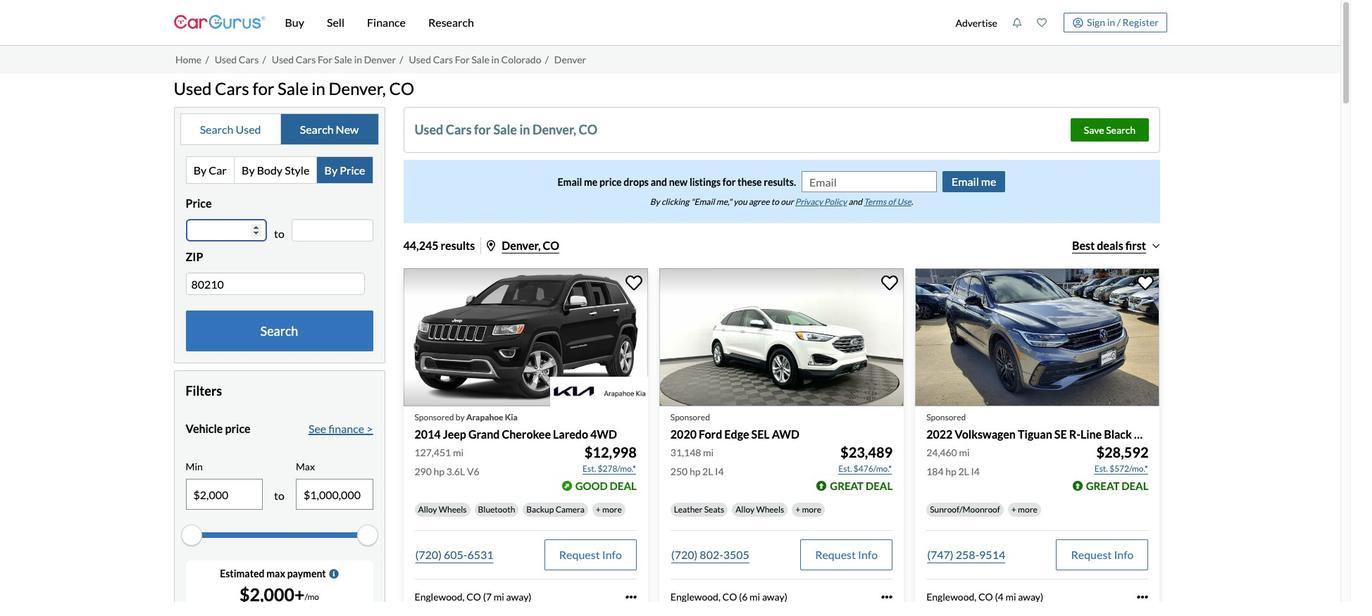 Task type: locate. For each thing, give the bounding box(es) containing it.
2 horizontal spatial for
[[723, 176, 736, 188]]

min
[[186, 461, 203, 473]]

2 i4 from the left
[[971, 465, 980, 477]]

0 vertical spatial price
[[599, 176, 622, 188]]

search new tab
[[281, 114, 378, 145]]

me inside 'button'
[[981, 175, 996, 188]]

0 horizontal spatial ellipsis h image
[[625, 592, 637, 602]]

1 horizontal spatial wheels
[[756, 504, 784, 515]]

1 + more from the left
[[596, 504, 622, 515]]

1 horizontal spatial + more
[[795, 504, 821, 515]]

info for $12,998
[[602, 548, 622, 561]]

2l right 250
[[702, 465, 713, 477]]

0 horizontal spatial mi
[[453, 446, 463, 458]]

save search button
[[1071, 119, 1149, 142]]

1 horizontal spatial for
[[455, 53, 470, 65]]

price right vehicle
[[225, 422, 250, 436]]

0 horizontal spatial 2l
[[702, 465, 713, 477]]

2 horizontal spatial info
[[1114, 548, 1134, 561]]

finance
[[367, 15, 406, 29]]

2 deal from the left
[[866, 480, 893, 492]]

to up "zip" phone field
[[274, 227, 285, 240]]

3 info from the left
[[1114, 548, 1134, 561]]

2l for $28,592
[[958, 465, 969, 477]]

3 request from the left
[[1071, 548, 1112, 561]]

0 horizontal spatial denver
[[364, 53, 396, 65]]

0 horizontal spatial wheels
[[439, 504, 467, 515]]

buy button
[[274, 0, 316, 45]]

hp inside 24,460 mi 184 hp 2l i4
[[945, 465, 956, 477]]

0 vertical spatial price
[[340, 163, 365, 177]]

sponsored up 2020
[[670, 412, 710, 422]]

2l inside 24,460 mi 184 hp 2l i4
[[958, 465, 969, 477]]

search up car
[[200, 122, 233, 136]]

2 vertical spatial co
[[543, 239, 559, 252]]

for down research popup button
[[455, 53, 470, 65]]

1 horizontal spatial mi
[[703, 446, 714, 458]]

1 horizontal spatial sponsored
[[670, 412, 710, 422]]

0 horizontal spatial +
[[596, 504, 601, 515]]

deal down $572/mo.* on the right of the page
[[1122, 480, 1148, 492]]

by price tab
[[317, 157, 372, 183]]

denver down finance dropdown button
[[364, 53, 396, 65]]

1 horizontal spatial email
[[952, 175, 979, 188]]

1 horizontal spatial price
[[340, 163, 365, 177]]

used cars for sale in colorado link
[[409, 53, 541, 65]]

denver, co
[[502, 239, 559, 252]]

1 vertical spatial price
[[186, 197, 212, 210]]

1 denver from the left
[[364, 53, 396, 65]]

2 great deal from the left
[[1086, 480, 1148, 492]]

2 request info button from the left
[[800, 539, 893, 570]]

0 horizontal spatial great
[[830, 480, 864, 492]]

used cars link
[[215, 53, 259, 65]]

request for $23,489
[[815, 548, 856, 561]]

2 horizontal spatial est.
[[1094, 463, 1108, 474]]

menu
[[948, 3, 1167, 42]]

Min text field
[[186, 480, 262, 509]]

Max text field
[[297, 480, 372, 509]]

est. for $23,489
[[838, 463, 852, 474]]

sale
[[334, 53, 352, 65], [471, 53, 489, 65], [278, 78, 308, 98], [493, 122, 517, 138]]

1 hp from the left
[[434, 465, 445, 477]]

0 horizontal spatial request info
[[559, 548, 622, 561]]

2 denver from the left
[[554, 53, 586, 65]]

1 great deal from the left
[[830, 480, 893, 492]]

by car
[[193, 163, 227, 177]]

for
[[252, 78, 274, 98], [474, 122, 491, 138], [723, 176, 736, 188]]

1 ellipsis h image from the left
[[625, 592, 637, 602]]

2 horizontal spatial more
[[1018, 504, 1037, 515]]

0 horizontal spatial est.
[[583, 463, 596, 474]]

user icon image
[[1073, 17, 1083, 28]]

leather
[[674, 504, 703, 515]]

in
[[1107, 16, 1115, 28], [354, 53, 362, 65], [491, 53, 499, 65], [312, 78, 325, 98], [519, 122, 530, 138]]

2 sponsored from the left
[[670, 412, 710, 422]]

price down by car tab
[[186, 197, 212, 210]]

0 horizontal spatial (720)
[[415, 548, 442, 561]]

0 vertical spatial co
[[389, 78, 414, 98]]

menu containing sign in / register
[[948, 3, 1167, 42]]

tab list containing search used
[[180, 114, 379, 145]]

2l inside 31,148 mi 250 hp 2l i4
[[702, 465, 713, 477]]

1 horizontal spatial great deal
[[1086, 480, 1148, 492]]

0 horizontal spatial and
[[651, 176, 667, 188]]

2022
[[926, 427, 953, 441]]

2 request info from the left
[[815, 548, 878, 561]]

2 horizontal spatial mi
[[959, 446, 970, 458]]

by inside tab
[[324, 163, 337, 177]]

0 horizontal spatial for
[[318, 53, 332, 65]]

2 horizontal spatial co
[[579, 122, 597, 138]]

1 horizontal spatial and
[[848, 197, 862, 207]]

0 vertical spatial denver,
[[329, 78, 386, 98]]

by right style
[[324, 163, 337, 177]]

3 + more from the left
[[1011, 504, 1037, 515]]

0 horizontal spatial email
[[558, 176, 582, 188]]

1 horizontal spatial alloy
[[735, 504, 754, 515]]

0 horizontal spatial alloy
[[418, 504, 437, 515]]

1 horizontal spatial price
[[599, 176, 622, 188]]

mi inside 24,460 mi 184 hp 2l i4
[[959, 446, 970, 458]]

request info
[[559, 548, 622, 561], [815, 548, 878, 561], [1071, 548, 1134, 561]]

email inside 'button'
[[952, 175, 979, 188]]

$23,489
[[840, 444, 893, 461]]

search left new
[[300, 122, 334, 136]]

2l
[[702, 465, 713, 477], [958, 465, 969, 477]]

mi down "ford"
[[703, 446, 714, 458]]

price left drops
[[599, 176, 622, 188]]

(720) 605-6531
[[415, 548, 493, 561]]

2 info from the left
[[858, 548, 878, 561]]

2 horizontal spatial request info
[[1071, 548, 1134, 561]]

2 horizontal spatial request
[[1071, 548, 1112, 561]]

i4 up 'seats'
[[715, 465, 724, 477]]

0 horizontal spatial price
[[225, 422, 250, 436]]

2l right '184'
[[958, 465, 969, 477]]

wheels right 'seats'
[[756, 504, 784, 515]]

(720) left 802-
[[671, 548, 698, 561]]

1 horizontal spatial info
[[858, 548, 878, 561]]

to right min text box
[[274, 489, 285, 502]]

camera
[[556, 504, 585, 515]]

0 horizontal spatial me
[[584, 176, 598, 188]]

est. for $12,998
[[583, 463, 596, 474]]

hp inside 31,148 mi 250 hp 2l i4
[[690, 465, 700, 477]]

sign in / register menu item
[[1054, 13, 1167, 32]]

3 sponsored from the left
[[926, 412, 966, 422]]

2 hp from the left
[[690, 465, 700, 477]]

alloy right 'seats'
[[735, 504, 754, 515]]

2 (720) from the left
[[671, 548, 698, 561]]

mi for $12,998
[[453, 446, 463, 458]]

0 horizontal spatial great deal
[[830, 480, 893, 492]]

1 horizontal spatial +
[[795, 504, 800, 515]]

2 ellipsis h image from the left
[[1137, 592, 1148, 602]]

price down new
[[340, 163, 365, 177]]

1 horizontal spatial me
[[981, 175, 996, 188]]

backup
[[526, 504, 554, 515]]

3 hp from the left
[[945, 465, 956, 477]]

1 horizontal spatial denver
[[554, 53, 586, 65]]

2 horizontal spatial sponsored
[[926, 412, 966, 422]]

and
[[651, 176, 667, 188], [848, 197, 862, 207]]

44,245
[[403, 239, 438, 252]]

1 est. from the left
[[583, 463, 596, 474]]

1 vertical spatial for
[[474, 122, 491, 138]]

great down the est. $476/mo.* button
[[830, 480, 864, 492]]

1 horizontal spatial ellipsis h image
[[1137, 592, 1148, 602]]

sell
[[327, 15, 344, 29]]

0 horizontal spatial sponsored
[[415, 412, 454, 422]]

1 vertical spatial used cars for sale in denver, co
[[415, 122, 597, 138]]

by left car
[[193, 163, 207, 177]]

and right the "policy"
[[848, 197, 862, 207]]

search down "zip" phone field
[[260, 323, 298, 339]]

use
[[897, 197, 911, 207]]

mi inside 127,451 mi 290 hp 3.6l v6
[[453, 446, 463, 458]]

605-
[[444, 548, 467, 561]]

save search
[[1084, 124, 1135, 136]]

info for $28,592
[[1114, 548, 1134, 561]]

31,148
[[670, 446, 701, 458]]

by for by body style
[[242, 163, 255, 177]]

0 horizontal spatial deal
[[610, 480, 637, 492]]

2 alloy wheels from the left
[[735, 504, 784, 515]]

sponsored inside sponsored 2022 volkswagen tiguan se r-line black 4motion
[[926, 412, 966, 422]]

denver
[[364, 53, 396, 65], [554, 53, 586, 65]]

(747) 258-9514 button
[[926, 539, 1006, 570]]

2 mi from the left
[[703, 446, 714, 458]]

0 vertical spatial tab list
[[180, 114, 379, 145]]

sponsored up 2014
[[415, 412, 454, 422]]

1 horizontal spatial hp
[[690, 465, 700, 477]]

black
[[1104, 427, 1132, 441]]

search for search
[[260, 323, 298, 339]]

1 i4 from the left
[[715, 465, 724, 477]]

2 vertical spatial to
[[274, 489, 285, 502]]

price
[[599, 176, 622, 188], [225, 422, 250, 436]]

/ right the colorado
[[545, 53, 549, 65]]

0 horizontal spatial request
[[559, 548, 600, 561]]

to left our
[[771, 197, 779, 207]]

by body style
[[242, 163, 309, 177]]

search used
[[200, 122, 261, 136]]

hp right '184'
[[945, 465, 956, 477]]

(720) inside "button"
[[415, 548, 442, 561]]

saved cars image
[[1037, 18, 1047, 27]]

est. $278/mo.* button
[[582, 462, 637, 476]]

email me button
[[942, 171, 1005, 193]]

1 vertical spatial tab list
[[186, 157, 373, 184]]

2 + more from the left
[[795, 504, 821, 515]]

/
[[1117, 16, 1121, 28], [205, 53, 209, 65], [262, 53, 266, 65], [400, 53, 403, 65], [545, 53, 549, 65]]

request info button for $28,592
[[1056, 539, 1148, 570]]

mi inside 31,148 mi 250 hp 2l i4
[[703, 446, 714, 458]]

0 horizontal spatial alloy wheels
[[418, 504, 467, 515]]

1 horizontal spatial request info
[[815, 548, 878, 561]]

menu bar
[[265, 0, 948, 45]]

me
[[981, 175, 996, 188], [584, 176, 598, 188]]

zip
[[186, 250, 203, 264]]

deal down $476/mo.*
[[866, 480, 893, 492]]

denver right the colorado
[[554, 53, 586, 65]]

1 horizontal spatial request info button
[[800, 539, 893, 570]]

map marker alt image
[[487, 240, 495, 252]]

i4 down 'volkswagen'
[[971, 465, 980, 477]]

1 sponsored from the left
[[415, 412, 454, 422]]

/ left register
[[1117, 16, 1121, 28]]

privacy
[[795, 197, 823, 207]]

2014
[[415, 427, 441, 441]]

for down sell popup button
[[318, 53, 332, 65]]

2 wheels from the left
[[756, 504, 784, 515]]

i4
[[715, 465, 724, 477], [971, 465, 980, 477]]

alloy down 290
[[418, 504, 437, 515]]

1 deal from the left
[[610, 480, 637, 492]]

1 more from the left
[[602, 504, 622, 515]]

1 request from the left
[[559, 548, 600, 561]]

tab list containing by car
[[186, 157, 373, 184]]

(720) 605-6531 button
[[415, 539, 494, 570]]

0 horizontal spatial price
[[186, 197, 212, 210]]

1 info from the left
[[602, 548, 622, 561]]

2 horizontal spatial + more
[[1011, 504, 1037, 515]]

0 vertical spatial to
[[771, 197, 779, 207]]

(720) left 605-
[[415, 548, 442, 561]]

2 est. from the left
[[838, 463, 852, 474]]

car
[[209, 163, 227, 177]]

(720) inside button
[[671, 548, 698, 561]]

info for $23,489
[[858, 548, 878, 561]]

0 horizontal spatial more
[[602, 504, 622, 515]]

0 vertical spatial and
[[651, 176, 667, 188]]

hp right 290
[[434, 465, 445, 477]]

sponsored inside sponsored by arapahoe kia 2014 jeep grand cherokee laredo 4wd
[[415, 412, 454, 422]]

great down est. $572/mo.* button
[[1086, 480, 1120, 492]]

by inside by body style tab
[[242, 163, 255, 177]]

31,148 mi 250 hp 2l i4
[[670, 446, 724, 477]]

request info button
[[544, 539, 637, 570], [800, 539, 893, 570], [1056, 539, 1148, 570]]

sponsored for $28,592
[[926, 412, 966, 422]]

2 great from the left
[[1086, 480, 1120, 492]]

payment
[[287, 568, 326, 580]]

1 horizontal spatial i4
[[971, 465, 980, 477]]

deal down $278/mo.*
[[610, 480, 637, 492]]

alloy wheels down 3.6l
[[418, 504, 467, 515]]

0 horizontal spatial + more
[[596, 504, 622, 515]]

i4 inside 31,148 mi 250 hp 2l i4
[[715, 465, 724, 477]]

awd
[[772, 427, 799, 441]]

2 request from the left
[[815, 548, 856, 561]]

deal for $28,592
[[1122, 480, 1148, 492]]

great deal down the est. $476/mo.* button
[[830, 480, 893, 492]]

1 horizontal spatial request
[[815, 548, 856, 561]]

request for $28,592
[[1071, 548, 1112, 561]]

0 horizontal spatial i4
[[715, 465, 724, 477]]

0 horizontal spatial info
[[602, 548, 622, 561]]

max
[[296, 461, 315, 473]]

2 horizontal spatial request info button
[[1056, 539, 1148, 570]]

great for $28,592
[[1086, 480, 1120, 492]]

est. for $28,592
[[1094, 463, 1108, 474]]

1 mi from the left
[[453, 446, 463, 458]]

white 2020 ford edge sel awd suv / crossover all-wheel drive automatic image
[[659, 269, 904, 406]]

used cars for sale in denver, co
[[174, 78, 414, 98], [415, 122, 597, 138]]

hp for $28,592
[[945, 465, 956, 477]]

1 horizontal spatial est.
[[838, 463, 852, 474]]

1 horizontal spatial more
[[802, 504, 821, 515]]

terms of use link
[[864, 197, 911, 207]]

estimated
[[220, 568, 265, 580]]

hp inside 127,451 mi 290 hp 3.6l v6
[[434, 465, 445, 477]]

1 great from the left
[[830, 480, 864, 492]]

request
[[559, 548, 600, 561], [815, 548, 856, 561], [1071, 548, 1112, 561]]

mi right 24,460
[[959, 446, 970, 458]]

est. inside $28,592 est. $572/mo.*
[[1094, 463, 1108, 474]]

2 horizontal spatial deal
[[1122, 480, 1148, 492]]

by inside by car tab
[[193, 163, 207, 177]]

(720) for $23,489
[[671, 548, 698, 561]]

1 2l from the left
[[702, 465, 713, 477]]

3 request info button from the left
[[1056, 539, 1148, 570]]

by left body
[[242, 163, 255, 177]]

i4 inside 24,460 mi 184 hp 2l i4
[[971, 465, 980, 477]]

0 horizontal spatial request info button
[[544, 539, 637, 570]]

3 deal from the left
[[1122, 480, 1148, 492]]

1 request info from the left
[[559, 548, 622, 561]]

0 horizontal spatial hp
[[434, 465, 445, 477]]

3 mi from the left
[[959, 446, 970, 458]]

1 horizontal spatial great
[[1086, 480, 1120, 492]]

by for by car
[[193, 163, 207, 177]]

home link
[[175, 53, 202, 65]]

hp right 250
[[690, 465, 700, 477]]

44,245 results
[[403, 239, 475, 252]]

1 horizontal spatial deal
[[866, 480, 893, 492]]

est. inside $23,489 est. $476/mo.*
[[838, 463, 852, 474]]

search for search new
[[300, 122, 334, 136]]

deal for $12,998
[[610, 480, 637, 492]]

wheels down 3.6l
[[439, 504, 467, 515]]

and left new
[[651, 176, 667, 188]]

research button
[[417, 0, 485, 45]]

hp
[[434, 465, 445, 477], [690, 465, 700, 477], [945, 465, 956, 477]]

3 request info from the left
[[1071, 548, 1134, 561]]

0 horizontal spatial for
[[252, 78, 274, 98]]

ellipsis h image
[[625, 592, 637, 602], [1137, 592, 1148, 602]]

est. down $28,592
[[1094, 463, 1108, 474]]

1 horizontal spatial co
[[543, 239, 559, 252]]

2 for from the left
[[455, 53, 470, 65]]

1 horizontal spatial (720)
[[671, 548, 698, 561]]

1 horizontal spatial 2l
[[958, 465, 969, 477]]

sponsored
[[415, 412, 454, 422], [670, 412, 710, 422], [926, 412, 966, 422]]

Email email field
[[802, 172, 936, 192]]

0 vertical spatial for
[[252, 78, 274, 98]]

menu bar containing buy
[[265, 0, 948, 45]]

1 horizontal spatial alloy wheels
[[735, 504, 784, 515]]

see finance > link
[[308, 421, 373, 438]]

1 (720) from the left
[[415, 548, 442, 561]]

"email
[[691, 197, 715, 207]]

2 2l from the left
[[958, 465, 969, 477]]

+ more
[[596, 504, 622, 515], [795, 504, 821, 515], [1011, 504, 1037, 515]]

by clicking "email me," you agree to our privacy policy and terms of use .
[[650, 197, 913, 207]]

est. up good
[[583, 463, 596, 474]]

sponsored up 2022
[[926, 412, 966, 422]]

2 horizontal spatial hp
[[945, 465, 956, 477]]

est. inside $12,998 est. $278/mo.*
[[583, 463, 596, 474]]

mi for $28,592
[[959, 446, 970, 458]]

mi down jeep
[[453, 446, 463, 458]]

request for $12,998
[[559, 548, 600, 561]]

sponsored inside sponsored 2020 ford edge sel awd
[[670, 412, 710, 422]]

est. down the $23,489
[[838, 463, 852, 474]]

deal
[[610, 480, 637, 492], [866, 480, 893, 492], [1122, 480, 1148, 492]]

2 vertical spatial for
[[723, 176, 736, 188]]

alloy wheels right 'seats'
[[735, 504, 784, 515]]

great deal down est. $572/mo.* button
[[1086, 480, 1148, 492]]

3 est. from the left
[[1094, 463, 1108, 474]]

tab list
[[180, 114, 379, 145], [186, 157, 373, 184]]

cherokee
[[502, 427, 551, 441]]

1 request info button from the left
[[544, 539, 637, 570]]

2 horizontal spatial +
[[1011, 504, 1016, 515]]

great for $23,489
[[830, 480, 864, 492]]



Task type: describe. For each thing, give the bounding box(es) containing it.
great deal for $28,592
[[1086, 480, 1148, 492]]

style
[[285, 163, 309, 177]]

arapahoe kia image
[[550, 377, 648, 406]]

1 + from the left
[[596, 504, 601, 515]]

terms
[[864, 197, 886, 207]]

1 vertical spatial to
[[274, 227, 285, 240]]

info circle image
[[329, 569, 339, 579]]

258-
[[956, 548, 979, 561]]

great deal for $23,489
[[830, 480, 893, 492]]

1 vertical spatial price
[[225, 422, 250, 436]]

/ right home
[[205, 53, 209, 65]]

by
[[456, 412, 465, 422]]

sell button
[[316, 0, 356, 45]]

1 vertical spatial co
[[579, 122, 597, 138]]

by left clicking at the top of page
[[650, 197, 660, 207]]

1 vertical spatial and
[[848, 197, 862, 207]]

se
[[1054, 427, 1067, 441]]

open notifications image
[[1012, 18, 1022, 27]]

0 vertical spatial used cars for sale in denver, co
[[174, 78, 414, 98]]

hp for $23,489
[[690, 465, 700, 477]]

sel
[[751, 427, 770, 441]]

Price number field
[[186, 219, 267, 242]]

filters
[[186, 383, 222, 399]]

research
[[428, 15, 474, 29]]

$476/mo.*
[[854, 463, 892, 474]]

3505
[[723, 548, 749, 561]]

line
[[1080, 427, 1102, 441]]

3.6l
[[446, 465, 465, 477]]

9514
[[979, 548, 1005, 561]]

listings
[[690, 176, 721, 188]]

sign in / register link
[[1064, 13, 1167, 32]]

4motion
[[1134, 427, 1178, 441]]

1 for from the left
[[318, 53, 332, 65]]

our
[[781, 197, 793, 207]]

2 alloy from the left
[[735, 504, 754, 515]]

4wd
[[590, 427, 617, 441]]

colorado
[[501, 53, 541, 65]]

3 + from the left
[[1011, 504, 1016, 515]]

/ down finance dropdown button
[[400, 53, 403, 65]]

privacy policy link
[[795, 197, 847, 207]]

see
[[308, 422, 326, 436]]

email for email me price drops and new listings for these results.
[[558, 176, 582, 188]]

me for email me price drops and new listings for these results.
[[584, 176, 598, 188]]

1 vertical spatial denver,
[[533, 122, 576, 138]]

vehicle
[[186, 422, 223, 436]]

granite crystal metallic clearcoat 2014 jeep grand cherokee laredo 4wd suv / crossover four-wheel drive automatic image
[[403, 269, 648, 406]]

2 vertical spatial denver,
[[502, 239, 541, 252]]

me,"
[[716, 197, 732, 207]]

seats
[[704, 504, 724, 515]]

agree
[[749, 197, 770, 207]]

these
[[738, 176, 762, 188]]

used inside 'search used' tab
[[236, 122, 261, 136]]

i4 for $23,489
[[715, 465, 724, 477]]

est. $572/mo.* button
[[1094, 462, 1148, 476]]

$278/mo.*
[[598, 463, 636, 474]]

request info button for $23,489
[[800, 539, 893, 570]]

ellipsis h image
[[881, 592, 893, 602]]

i4 for $28,592
[[971, 465, 980, 477]]

$12,998
[[584, 444, 637, 461]]

127,451
[[415, 446, 451, 458]]

price inside tab
[[340, 163, 365, 177]]

24,460 mi 184 hp 2l i4
[[926, 446, 980, 477]]

(720) 802-3505
[[671, 548, 749, 561]]

search for search used
[[200, 122, 233, 136]]

(720) 802-3505 button
[[670, 539, 750, 570]]

$28,592
[[1096, 444, 1148, 461]]

ford
[[699, 427, 722, 441]]

sponsored for $12,998
[[415, 412, 454, 422]]

2 more from the left
[[802, 504, 821, 515]]

email for email me
[[952, 175, 979, 188]]

1 wheels from the left
[[439, 504, 467, 515]]

1 alloy from the left
[[418, 504, 437, 515]]

good
[[575, 480, 608, 492]]

3 more from the left
[[1018, 504, 1037, 515]]

ellipsis h image for $28,592
[[1137, 592, 1148, 602]]

save
[[1084, 124, 1104, 136]]

me for email me
[[981, 175, 996, 188]]

127,451 mi 290 hp 3.6l v6
[[415, 446, 479, 477]]

cargurus logo homepage link link
[[174, 2, 265, 43]]

802-
[[700, 548, 723, 561]]

2020
[[670, 427, 697, 441]]

leather seats
[[674, 504, 724, 515]]

by body style tab
[[235, 157, 317, 183]]

of
[[888, 197, 895, 207]]

2l for $23,489
[[702, 465, 713, 477]]

by for by price
[[324, 163, 337, 177]]

cargurus logo homepage link image
[[174, 2, 265, 43]]

tiguan
[[1018, 427, 1052, 441]]

home / used cars / used cars for sale in denver / used cars for sale in colorado / denver
[[175, 53, 586, 65]]

mi for $23,489
[[703, 446, 714, 458]]

Enter maximum price number field
[[292, 219, 373, 242]]

2 + from the left
[[795, 504, 800, 515]]

jeep
[[443, 427, 466, 441]]

$28,592 est. $572/mo.*
[[1094, 444, 1148, 474]]

est. $476/mo.* button
[[838, 462, 893, 476]]

bluetooth
[[478, 504, 515, 515]]

0 horizontal spatial co
[[389, 78, 414, 98]]

finance button
[[356, 0, 417, 45]]

1 horizontal spatial for
[[474, 122, 491, 138]]

search used tab
[[181, 114, 281, 145]]

hp for $12,998
[[434, 465, 445, 477]]

r-
[[1069, 427, 1080, 441]]

advertise
[[955, 17, 997, 29]]

request info for $23,489
[[815, 548, 878, 561]]

you
[[733, 197, 747, 207]]

new
[[669, 176, 688, 188]]

/ right used cars link
[[262, 53, 266, 65]]

sponsored 2022 volkswagen tiguan se r-line black 4motion
[[926, 412, 1178, 441]]

sunroof/moonroof
[[930, 504, 1000, 515]]

$12,998 est. $278/mo.*
[[583, 444, 637, 474]]

deal for $23,489
[[866, 480, 893, 492]]

email me price drops and new listings for these results.
[[558, 176, 796, 188]]

(747) 258-9514
[[927, 548, 1005, 561]]

sign in / register
[[1087, 16, 1159, 28]]

sponsored 2020 ford edge sel awd
[[670, 412, 799, 441]]

see finance >
[[308, 422, 373, 436]]

/ inside "menu item"
[[1117, 16, 1121, 28]]

request info for $28,592
[[1071, 548, 1134, 561]]

v6
[[467, 465, 479, 477]]

184
[[926, 465, 944, 477]]

$572/mo.*
[[1110, 463, 1148, 474]]

24,460
[[926, 446, 957, 458]]

search new
[[300, 122, 359, 136]]

by car tab
[[186, 157, 235, 183]]

backup camera
[[526, 504, 585, 515]]

in inside "menu item"
[[1107, 16, 1115, 28]]

sponsored for $23,489
[[670, 412, 710, 422]]

max
[[266, 568, 285, 580]]

estimated max payment
[[220, 568, 326, 580]]

ellipsis h image for $12,998
[[625, 592, 637, 602]]

good deal
[[575, 480, 637, 492]]

ZIP telephone field
[[186, 273, 365, 295]]

request info button for $12,998
[[544, 539, 637, 570]]

>
[[366, 422, 373, 436]]

(747)
[[927, 548, 953, 561]]

request info for $12,998
[[559, 548, 622, 561]]

buy
[[285, 15, 304, 29]]

sponsored by arapahoe kia 2014 jeep grand cherokee laredo 4wd
[[415, 412, 617, 441]]

(720) for $12,998
[[415, 548, 442, 561]]

1 alloy wheels from the left
[[418, 504, 467, 515]]

home
[[175, 53, 202, 65]]

platinum gray metallic 2022 volkswagen tiguan se r-line black 4motion suv / crossover all-wheel drive 8-speed automatic image
[[915, 269, 1160, 406]]

email me
[[952, 175, 996, 188]]

sign
[[1087, 16, 1105, 28]]

results.
[[764, 176, 796, 188]]

search right 'save'
[[1106, 124, 1135, 136]]



Task type: vqa. For each thing, say whether or not it's contained in the screenshot.
Dealer website Dealer
no



